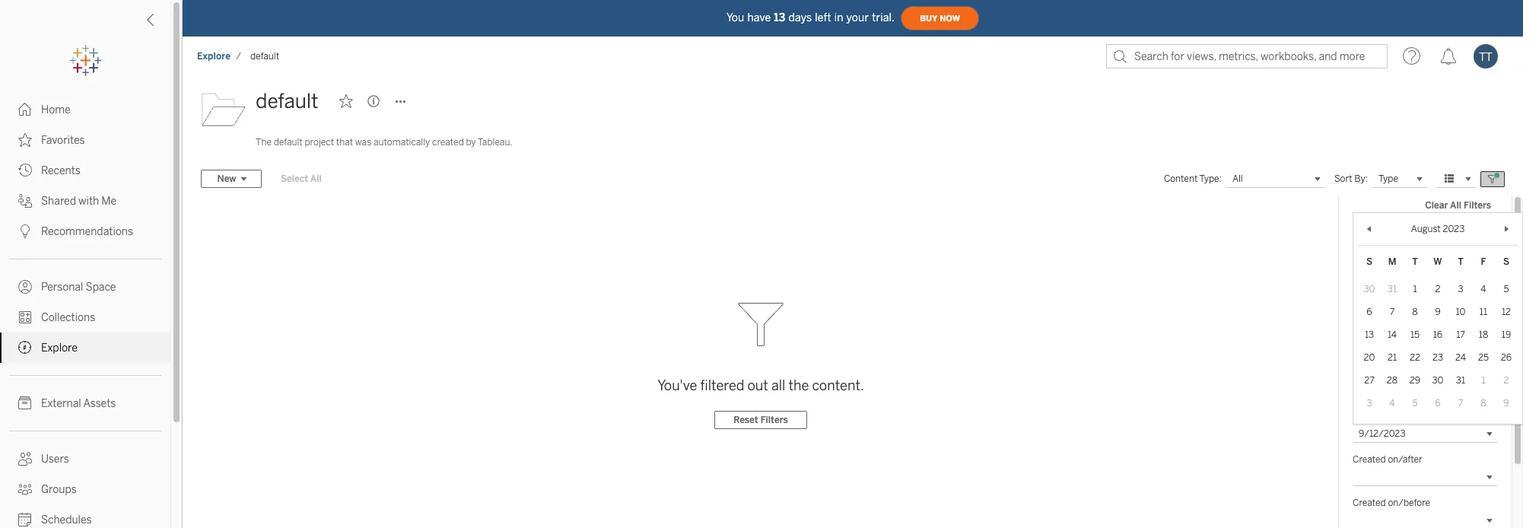 Task type: locate. For each thing, give the bounding box(es) containing it.
1 row from the top
[[1358, 278, 1518, 301]]

new
[[217, 173, 236, 184]]

by text only_f5he34f image inside home link
[[18, 103, 32, 116]]

by text only_f5he34f image for external assets
[[18, 396, 32, 410]]

0 horizontal spatial s column header
[[1358, 250, 1381, 273]]

all right type:
[[1233, 173, 1243, 184]]

on/before up modified on/before text field
[[1391, 411, 1434, 422]]

8 right monday, august 7, 2023 cell
[[1413, 307, 1418, 317]]

1 vertical spatial on/before
[[1388, 498, 1431, 508]]

you have 13 days left in your trial.
[[727, 11, 895, 24]]

2 s column header from the left
[[1495, 250, 1518, 273]]

modified for modified on/before
[[1353, 411, 1389, 422]]

by text only_f5he34f image left the groups
[[18, 482, 32, 496]]

1 horizontal spatial explore link
[[196, 50, 231, 62]]

wednesday, august 2, 2023 cell
[[1427, 278, 1450, 301]]

0 vertical spatial 7
[[1390, 307, 1395, 317]]

1 horizontal spatial all
[[1233, 173, 1243, 184]]

20
[[1364, 352, 1375, 363]]

modified for modified on/after
[[1353, 368, 1389, 378]]

by text only_f5he34f image down collections link
[[18, 341, 32, 355]]

1 horizontal spatial 2
[[1504, 375, 1509, 386]]

t column header left f at right
[[1450, 250, 1472, 273]]

by text only_f5he34f image left recents
[[18, 164, 32, 177]]

by text only_f5he34f image
[[18, 103, 32, 116], [18, 164, 32, 177], [18, 194, 32, 208], [18, 280, 32, 294], [18, 310, 32, 324], [18, 482, 32, 496]]

0 horizontal spatial by
[[466, 137, 476, 148]]

30 right tuesday, august 29, 2023 cell
[[1432, 375, 1444, 386]]

s up "details"
[[1367, 256, 1373, 267]]

explore link left /
[[196, 50, 231, 62]]

1 horizontal spatial filters
[[1464, 200, 1491, 211]]

18
[[1479, 329, 1489, 340]]

recommendations
[[41, 225, 133, 238]]

2 for saturday, september 2, 2023 cell
[[1504, 375, 1509, 386]]

1 horizontal spatial t
[[1458, 256, 1464, 267]]

1 vertical spatial 5
[[1413, 398, 1418, 409]]

1 vertical spatial on/after
[[1388, 454, 1423, 465]]

all
[[310, 173, 322, 184], [1233, 173, 1243, 184], [1450, 200, 1462, 211]]

4 inside monday, september 4, 2023 cell
[[1390, 398, 1395, 409]]

Filter by keyword text field
[[1353, 231, 1498, 249]]

created
[[432, 137, 464, 148]]

1 horizontal spatial 9
[[1504, 398, 1509, 409]]

by text only_f5he34f image left collections
[[18, 310, 32, 324]]

default right /
[[250, 51, 279, 62]]

0 vertical spatial 1
[[1413, 284, 1417, 294]]

the
[[789, 377, 809, 394]]

0 horizontal spatial all
[[310, 173, 322, 184]]

1 vertical spatial 9
[[1504, 398, 1509, 409]]

13 inside cell
[[1365, 329, 1374, 340]]

/
[[236, 51, 241, 62]]

0 horizontal spatial 5
[[1413, 398, 1418, 409]]

by text only_f5he34f image inside "users" link
[[18, 452, 32, 466]]

groups
[[41, 483, 77, 496]]

s
[[1367, 256, 1373, 267], [1504, 256, 1510, 267]]

0 horizontal spatial 2
[[1435, 284, 1441, 294]]

31 for thursday, august 31, 2023 cell
[[1456, 375, 1466, 386]]

thursday, august 24, 2023 cell
[[1450, 346, 1472, 369]]

by text only_f5he34f image left the recommendations
[[18, 224, 32, 238]]

s column header left "m"
[[1358, 250, 1381, 273]]

0 vertical spatial 2
[[1435, 284, 1441, 294]]

type:
[[1200, 173, 1222, 184]]

4
[[1481, 284, 1487, 294], [1390, 398, 1395, 409]]

8
[[1413, 307, 1418, 317], [1481, 398, 1487, 409]]

0 vertical spatial 31
[[1388, 284, 1397, 294]]

on/before up created on/before text box
[[1388, 498, 1431, 508]]

external assets link
[[0, 388, 170, 419]]

created for created on/before
[[1353, 498, 1386, 508]]

Search for views, metrics, workbooks, and more text field
[[1106, 44, 1388, 68]]

8 inside cell
[[1413, 307, 1418, 317]]

m column header
[[1381, 250, 1404, 273]]

by text only_f5he34f image inside shared with me 'link'
[[18, 194, 32, 208]]

0 vertical spatial default
[[250, 51, 279, 62]]

2 by text only_f5he34f image from the top
[[18, 224, 32, 238]]

0 vertical spatial created
[[1353, 454, 1386, 465]]

w column header
[[1427, 250, 1450, 273]]

0 horizontal spatial 7
[[1390, 307, 1395, 317]]

default
[[250, 51, 279, 62], [256, 89, 318, 113], [274, 137, 303, 148]]

s for second s column header from the right
[[1367, 256, 1373, 267]]

7 right wednesday, september 6, 2023 cell
[[1458, 398, 1463, 409]]

you
[[727, 11, 744, 24]]

2 for wednesday, august 2, 2023 cell
[[1435, 284, 1441, 294]]

on/after down 22
[[1391, 368, 1426, 378]]

automatically
[[374, 137, 430, 148]]

in
[[835, 11, 844, 24]]

1 vertical spatial modified
[[1353, 411, 1389, 422]]

t column header left 'w'
[[1404, 250, 1427, 273]]

0 horizontal spatial 6
[[1367, 307, 1372, 317]]

by text only_f5he34f image for recents
[[18, 164, 32, 177]]

3 up 10
[[1458, 284, 1464, 294]]

3
[[1458, 284, 1464, 294], [1367, 398, 1372, 409]]

you've filtered out all the content.
[[658, 377, 864, 394]]

1 inside cell
[[1482, 375, 1486, 386]]

0 vertical spatial 4
[[1481, 284, 1487, 294]]

on/after for created on/after
[[1388, 454, 1423, 465]]

Created on/after text field
[[1353, 468, 1498, 486]]

29
[[1410, 375, 1421, 386]]

all right clear
[[1450, 200, 1462, 211]]

4 row from the top
[[1358, 346, 1518, 369]]

by text only_f5he34f image left personal
[[18, 280, 32, 294]]

7
[[1390, 307, 1395, 317], [1458, 398, 1463, 409]]

personal space link
[[0, 272, 170, 302]]

s column header
[[1358, 250, 1381, 273], [1495, 250, 1518, 273]]

4 up 11
[[1481, 284, 1487, 294]]

2 inside cell
[[1435, 284, 1441, 294]]

by
[[466, 137, 476, 148], [1376, 217, 1386, 228]]

6 for wednesday, september 6, 2023 cell
[[1435, 398, 1441, 409]]

9 down saturday, september 2, 2023 cell
[[1504, 398, 1509, 409]]

explore left /
[[197, 51, 231, 62]]

row containing 6
[[1358, 301, 1518, 323]]

the default project that was automatically created by tableau.
[[256, 137, 513, 148]]

1 horizontal spatial 5
[[1504, 284, 1509, 294]]

13 left days
[[774, 11, 786, 24]]

you've
[[658, 377, 697, 394]]

0 horizontal spatial t
[[1412, 256, 1418, 267]]

explore link
[[196, 50, 231, 62], [0, 333, 170, 363]]

0 vertical spatial 3
[[1458, 284, 1464, 294]]

4 by text only_f5he34f image from the top
[[18, 396, 32, 410]]

explore down collections
[[41, 342, 78, 355]]

5 for saturday, august 5, 2023 cell
[[1504, 284, 1509, 294]]

7 down "monday, july 31, 2023" cell
[[1390, 307, 1395, 317]]

row header
[[1358, 250, 1518, 273]]

explore
[[197, 51, 231, 62], [41, 342, 78, 355]]

saturday, september 2, 2023 cell
[[1495, 369, 1518, 392]]

filters right reset
[[761, 415, 788, 425]]

0 horizontal spatial 13
[[774, 11, 786, 24]]

1 by text only_f5he34f image from the top
[[18, 133, 32, 147]]

5 by text only_f5he34f image from the top
[[18, 452, 32, 466]]

1 for friday, september 1, 2023 cell at right
[[1482, 375, 1486, 386]]

0 vertical spatial modified
[[1353, 368, 1389, 378]]

1 horizontal spatial 6
[[1435, 398, 1441, 409]]

5 row from the top
[[1358, 369, 1518, 392]]

1 vertical spatial 7
[[1458, 398, 1463, 409]]

by text only_f5he34f image
[[18, 133, 32, 147], [18, 224, 32, 238], [18, 341, 32, 355], [18, 396, 32, 410], [18, 452, 32, 466], [18, 513, 32, 527]]

5 inside cell
[[1504, 284, 1509, 294]]

6 down owner
[[1367, 307, 1372, 317]]

shared with me link
[[0, 186, 170, 216]]

1 t from the left
[[1412, 256, 1418, 267]]

created down created on/after
[[1353, 498, 1386, 508]]

by text only_f5he34f image inside external assets link
[[18, 396, 32, 410]]

details
[[1353, 269, 1383, 279]]

8 right the thursday, september 7, 2023 cell
[[1481, 398, 1487, 409]]

content type:
[[1164, 173, 1222, 184]]

4 for friday, august 4, 2023 cell
[[1481, 284, 1487, 294]]

2 modified from the top
[[1353, 411, 1389, 422]]

4 inside friday, august 4, 2023 cell
[[1481, 284, 1487, 294]]

s for 1st s column header from right
[[1504, 256, 1510, 267]]

list view image
[[1443, 172, 1456, 186]]

1 vertical spatial 4
[[1390, 398, 1395, 409]]

30 down "details"
[[1364, 284, 1375, 294]]

0 horizontal spatial 30
[[1364, 284, 1375, 294]]

created up created on/before
[[1353, 454, 1386, 465]]

content
[[1164, 173, 1198, 184]]

s column header right f at right
[[1495, 250, 1518, 273]]

1 s from the left
[[1367, 256, 1373, 267]]

6 inside sunday, august 6, 2023 cell
[[1367, 307, 1372, 317]]

monday, august 7, 2023 cell
[[1381, 301, 1404, 323]]

16
[[1433, 329, 1443, 340]]

0 horizontal spatial s
[[1367, 256, 1373, 267]]

by text only_f5he34f image for shared with me
[[18, 194, 32, 208]]

wednesday, august 9, 2023 cell
[[1427, 301, 1450, 323]]

3 by text only_f5he34f image from the top
[[18, 341, 32, 355]]

thursday, august 31, 2023 cell
[[1450, 369, 1472, 392]]

0 horizontal spatial explore link
[[0, 333, 170, 363]]

3 by text only_f5he34f image from the top
[[18, 194, 32, 208]]

explore link down collections
[[0, 333, 170, 363]]

by text only_f5he34f image left schedules
[[18, 513, 32, 527]]

by text only_f5he34f image for personal space
[[18, 280, 32, 294]]

1 vertical spatial filters
[[761, 415, 788, 425]]

explore inside main navigation. press the up and down arrow keys to access links. element
[[41, 342, 78, 355]]

6 row from the top
[[1358, 392, 1518, 415]]

tuesday, august 15, 2023 cell
[[1404, 323, 1427, 346]]

1 inside cell
[[1413, 284, 1417, 294]]

1 vertical spatial 30
[[1432, 375, 1444, 386]]

on/before for modified on/before
[[1391, 411, 1434, 422]]

4 up modified on/before
[[1390, 398, 1395, 409]]

5 for "tuesday, september 5, 2023" cell
[[1413, 398, 1418, 409]]

by text only_f5he34f image for home
[[18, 103, 32, 116]]

6 by text only_f5he34f image from the top
[[18, 513, 32, 527]]

s right f column header
[[1504, 256, 1510, 267]]

row
[[1358, 278, 1518, 301], [1358, 301, 1518, 323], [1358, 323, 1518, 346], [1358, 346, 1518, 369], [1358, 369, 1518, 392], [1358, 392, 1518, 415]]

by right filter
[[1376, 217, 1386, 228]]

sunday, august 27, 2023 cell
[[1358, 369, 1381, 392]]

5 inside cell
[[1413, 398, 1418, 409]]

space
[[86, 281, 116, 294]]

8 inside cell
[[1481, 398, 1487, 409]]

2 by text only_f5he34f image from the top
[[18, 164, 32, 177]]

select all button
[[271, 170, 332, 188]]

0 vertical spatial 9
[[1435, 307, 1441, 317]]

0 horizontal spatial 9
[[1435, 307, 1441, 317]]

by text only_f5he34f image inside collections link
[[18, 310, 32, 324]]

by text only_f5he34f image inside favorites link
[[18, 133, 32, 147]]

by text only_f5he34f image left users
[[18, 452, 32, 466]]

1 horizontal spatial 1
[[1482, 375, 1486, 386]]

monday, august 14, 2023 cell
[[1381, 323, 1404, 346]]

by text only_f5he34f image inside recents link
[[18, 164, 32, 177]]

28
[[1387, 375, 1398, 386]]

by text only_f5he34f image for collections
[[18, 310, 32, 324]]

1 vertical spatial 1
[[1482, 375, 1486, 386]]

recents link
[[0, 155, 170, 186]]

2 right friday, september 1, 2023 cell at right
[[1504, 375, 1509, 386]]

saturday, august 5, 2023 cell
[[1495, 278, 1518, 301]]

by text only_f5he34f image inside personal space 'link'
[[18, 280, 32, 294]]

0 horizontal spatial t column header
[[1404, 250, 1427, 273]]

1 horizontal spatial s column header
[[1495, 250, 1518, 273]]

thursday, august 17, 2023 cell
[[1450, 323, 1472, 346]]

3 left monday, september 4, 2023 cell
[[1367, 398, 1372, 409]]

2 created from the top
[[1353, 498, 1386, 508]]

0 vertical spatial 8
[[1413, 307, 1418, 317]]

2 inside cell
[[1504, 375, 1509, 386]]

1 horizontal spatial 7
[[1458, 398, 1463, 409]]

1 vertical spatial 8
[[1481, 398, 1487, 409]]

1 horizontal spatial 3
[[1458, 284, 1464, 294]]

default right the
[[274, 137, 303, 148]]

1 vertical spatial created
[[1353, 498, 1386, 508]]

2
[[1435, 284, 1441, 294], [1504, 375, 1509, 386]]

0 vertical spatial filters
[[1464, 200, 1491, 211]]

13 up date
[[1365, 329, 1374, 340]]

8 for friday, september 8, 2023 cell
[[1481, 398, 1487, 409]]

6
[[1367, 307, 1372, 317], [1435, 398, 1441, 409]]

sunday, september 3, 2023 cell
[[1358, 392, 1381, 415]]

30
[[1364, 284, 1375, 294], [1432, 375, 1444, 386]]

trial.
[[872, 11, 895, 24]]

explore for explore /
[[197, 51, 231, 62]]

4 by text only_f5he34f image from the top
[[18, 280, 32, 294]]

by right created
[[466, 137, 476, 148]]

monday, august 21, 2023 cell
[[1381, 346, 1404, 369]]

31 right wednesday, august 30, 2023 cell
[[1456, 375, 1466, 386]]

me
[[101, 195, 117, 208]]

0 vertical spatial 6
[[1367, 307, 1372, 317]]

by text only_f5he34f image for recommendations
[[18, 224, 32, 238]]

t left 'w'
[[1412, 256, 1418, 267]]

5 by text only_f5he34f image from the top
[[18, 310, 32, 324]]

0 vertical spatial explore link
[[196, 50, 231, 62]]

0 vertical spatial on/after
[[1391, 368, 1426, 378]]

0 horizontal spatial 8
[[1413, 307, 1418, 317]]

row containing 20
[[1358, 346, 1518, 369]]

by text only_f5he34f image left the favorites
[[18, 133, 32, 147]]

0 vertical spatial 5
[[1504, 284, 1509, 294]]

tuesday, september 5, 2023 cell
[[1404, 392, 1427, 415]]

sunday, august 20, 2023 cell
[[1358, 346, 1381, 369]]

1
[[1413, 284, 1417, 294], [1482, 375, 1486, 386]]

on/before
[[1391, 411, 1434, 422], [1388, 498, 1431, 508]]

1 down 25
[[1482, 375, 1486, 386]]

0 horizontal spatial 4
[[1390, 398, 1395, 409]]

0 horizontal spatial 1
[[1413, 284, 1417, 294]]

project image
[[201, 86, 247, 132]]

the
[[256, 137, 272, 148]]

t
[[1412, 256, 1418, 267], [1458, 256, 1464, 267]]

5 right friday, august 4, 2023 cell
[[1504, 284, 1509, 294]]

default up the
[[256, 89, 318, 113]]

1 vertical spatial 3
[[1367, 398, 1372, 409]]

0 vertical spatial explore
[[197, 51, 231, 62]]

2 t from the left
[[1458, 256, 1464, 267]]

t column header
[[1404, 250, 1427, 273], [1450, 250, 1472, 273]]

9 left 10
[[1435, 307, 1441, 317]]

friday, august 18, 2023 cell
[[1472, 323, 1495, 346]]

monday, august 28, 2023 cell
[[1381, 369, 1404, 392]]

5
[[1504, 284, 1509, 294], [1413, 398, 1418, 409]]

modified down 20
[[1353, 368, 1389, 378]]

1 horizontal spatial 31
[[1456, 375, 1466, 386]]

0 vertical spatial 30
[[1364, 284, 1375, 294]]

1 modified from the top
[[1353, 368, 1389, 378]]

0 horizontal spatial 31
[[1388, 284, 1397, 294]]

keyword
[[1388, 217, 1423, 228]]

by:
[[1355, 173, 1368, 184]]

6 by text only_f5he34f image from the top
[[18, 482, 32, 496]]

by text only_f5he34f image inside recommendations "link"
[[18, 224, 32, 238]]

filters
[[1464, 200, 1491, 211], [761, 415, 788, 425]]

3 for sunday, september 3, 2023 cell
[[1367, 398, 1372, 409]]

wednesday, august 16, 2023 cell
[[1427, 323, 1450, 346]]

by text only_f5he34f image left shared at top
[[18, 194, 32, 208]]

1 horizontal spatial 8
[[1481, 398, 1487, 409]]

1 up tuesday, august 8, 2023 cell
[[1413, 284, 1417, 294]]

modified down sunday, august 27, 2023 cell
[[1353, 411, 1389, 422]]

row header containing s
[[1358, 250, 1518, 273]]

1 horizontal spatial 30
[[1432, 375, 1444, 386]]

1 s column header from the left
[[1358, 250, 1381, 273]]

1 horizontal spatial 4
[[1481, 284, 1487, 294]]

2 s from the left
[[1504, 256, 1510, 267]]

1 vertical spatial explore link
[[0, 333, 170, 363]]

by text only_f5he34f image inside groups link
[[18, 482, 32, 496]]

by text only_f5he34f image inside schedules link
[[18, 513, 32, 527]]

2 horizontal spatial all
[[1450, 200, 1462, 211]]

now
[[940, 13, 960, 23]]

your
[[847, 11, 869, 24]]

6 inside wednesday, september 6, 2023 cell
[[1435, 398, 1441, 409]]

on/before for created on/before
[[1388, 498, 1431, 508]]

filter
[[1353, 217, 1374, 228]]

1 created from the top
[[1353, 454, 1386, 465]]

1 vertical spatial explore
[[41, 342, 78, 355]]

sort
[[1335, 173, 1353, 184]]

1 vertical spatial 31
[[1456, 375, 1466, 386]]

1 horizontal spatial explore
[[197, 51, 231, 62]]

all right select
[[310, 173, 322, 184]]

2 right the tuesday, august 1, 2023 cell
[[1435, 284, 1441, 294]]

1 by text only_f5he34f image from the top
[[18, 103, 32, 116]]

3 inside thursday, august 3, 2023 cell
[[1458, 284, 1464, 294]]

on/after up the created on/after text field at right bottom
[[1388, 454, 1423, 465]]

9
[[1435, 307, 1441, 317], [1504, 398, 1509, 409]]

on/after
[[1391, 368, 1426, 378], [1388, 454, 1423, 465]]

31 left the tuesday, august 1, 2023 cell
[[1388, 284, 1397, 294]]

explore /
[[197, 51, 241, 62]]

by text only_f5he34f image for users
[[18, 452, 32, 466]]

0 horizontal spatial 3
[[1367, 398, 1372, 409]]

modified
[[1353, 368, 1389, 378], [1353, 411, 1389, 422]]

t left f at right
[[1458, 256, 1464, 267]]

new button
[[201, 170, 262, 188]]

1 horizontal spatial s
[[1504, 256, 1510, 267]]

filters up 2023
[[1464, 200, 1491, 211]]

recents
[[41, 164, 80, 177]]

6 left the thursday, september 7, 2023 cell
[[1435, 398, 1441, 409]]

1 vertical spatial 2
[[1504, 375, 1509, 386]]

created on/before
[[1353, 498, 1431, 508]]

by text only_f5he34f image left external on the bottom left of page
[[18, 396, 32, 410]]

1 horizontal spatial 13
[[1365, 329, 1374, 340]]

1 vertical spatial 6
[[1435, 398, 1441, 409]]

3 inside sunday, september 3, 2023 cell
[[1367, 398, 1372, 409]]

row containing 13
[[1358, 323, 1518, 346]]

2 row from the top
[[1358, 301, 1518, 323]]

clear
[[1425, 200, 1448, 211]]

1 vertical spatial 13
[[1365, 329, 1374, 340]]

by text only_f5he34f image left home
[[18, 103, 32, 116]]

13
[[774, 11, 786, 24], [1365, 329, 1374, 340]]

reset filters button
[[715, 411, 807, 429]]

1 horizontal spatial by
[[1376, 217, 1386, 228]]

1 t column header from the left
[[1404, 250, 1427, 273]]

wednesday, august 30, 2023 cell
[[1427, 369, 1450, 392]]

0 vertical spatial on/before
[[1391, 411, 1434, 422]]

1 horizontal spatial t column header
[[1450, 250, 1472, 273]]

5 right monday, september 4, 2023 cell
[[1413, 398, 1418, 409]]

sunday, august 6, 2023 cell
[[1358, 301, 1381, 323]]

0 horizontal spatial filters
[[761, 415, 788, 425]]

3 row from the top
[[1358, 323, 1518, 346]]

m
[[1388, 256, 1397, 267]]

0 horizontal spatial explore
[[41, 342, 78, 355]]



Task type: vqa. For each thing, say whether or not it's contained in the screenshot.
Test
no



Task type: describe. For each thing, give the bounding box(es) containing it.
select
[[281, 173, 308, 184]]

august 2023
[[1411, 224, 1465, 234]]

1 vertical spatial by
[[1376, 217, 1386, 228]]

with
[[78, 195, 99, 208]]

that
[[336, 137, 353, 148]]

4 for monday, september 4, 2023 cell
[[1390, 398, 1395, 409]]

clear all filters button
[[1418, 196, 1498, 215]]

filters inside button
[[1464, 200, 1491, 211]]

modified on/after
[[1353, 368, 1426, 378]]

1 vertical spatial default
[[256, 89, 318, 113]]

1 for the tuesday, august 1, 2023 cell
[[1413, 284, 1417, 294]]

wednesday, august 23, 2023 cell
[[1427, 346, 1450, 369]]

favorites
[[41, 134, 85, 147]]

19
[[1502, 329, 1511, 340]]

all for select all
[[310, 173, 322, 184]]

users link
[[0, 444, 170, 474]]

22
[[1410, 352, 1421, 363]]

monday, september 4, 2023 cell
[[1381, 392, 1404, 415]]

by text only_f5he34f image for explore
[[18, 341, 32, 355]]

friday, august 11, 2023 cell
[[1472, 301, 1495, 323]]

f
[[1481, 256, 1486, 267]]

external
[[41, 397, 81, 410]]

buy now button
[[901, 6, 979, 30]]

monday, july 31, 2023 cell
[[1381, 278, 1404, 301]]

23
[[1433, 352, 1444, 363]]

by text only_f5he34f image for schedules
[[18, 513, 32, 527]]

27
[[1365, 375, 1375, 386]]

date
[[1353, 344, 1373, 355]]

7 for monday, august 7, 2023 cell
[[1390, 307, 1395, 317]]

type button
[[1373, 170, 1428, 188]]

left
[[815, 11, 831, 24]]

shared with me
[[41, 195, 117, 208]]

friday, september 1, 2023 cell
[[1472, 369, 1495, 392]]

friday, september 8, 2023 cell
[[1472, 392, 1495, 415]]

saturday, august 12, 2023 cell
[[1495, 301, 1518, 323]]

all button
[[1227, 170, 1325, 188]]

tuesday, august 8, 2023 cell
[[1404, 301, 1427, 323]]

navigation panel element
[[0, 46, 170, 528]]

tuesday, august 1, 2023 cell
[[1404, 278, 1427, 301]]

days
[[789, 11, 812, 24]]

sort by:
[[1335, 173, 1368, 184]]

owner
[[1353, 292, 1380, 303]]

9 for saturday, september 9, 2023 "cell"
[[1504, 398, 1509, 409]]

recommendations link
[[0, 216, 170, 247]]

row containing 3
[[1358, 392, 1518, 415]]

friday, august 25, 2023 cell
[[1472, 346, 1495, 369]]

30 for wednesday, august 30, 2023 cell
[[1432, 375, 1444, 386]]

7 for the thursday, september 7, 2023 cell
[[1458, 398, 1463, 409]]

main navigation. press the up and down arrow keys to access links. element
[[0, 94, 170, 528]]

august
[[1411, 224, 1441, 234]]

6 for sunday, august 6, 2023 cell
[[1367, 307, 1372, 317]]

3 for thursday, august 3, 2023 cell
[[1458, 284, 1464, 294]]

filters inside button
[[761, 415, 788, 425]]

tuesday, august 22, 2023 cell
[[1404, 346, 1427, 369]]

groups link
[[0, 474, 170, 504]]

wednesday, september 6, 2023 cell
[[1427, 392, 1450, 415]]

reset filters
[[734, 415, 788, 425]]

Modified on/before text field
[[1353, 425, 1498, 443]]

personal
[[41, 281, 83, 294]]

f column header
[[1472, 250, 1495, 273]]

11
[[1480, 307, 1488, 317]]

type
[[1379, 173, 1399, 184]]

thursday, august 10, 2023 cell
[[1450, 301, 1472, 323]]

clear all filters
[[1425, 200, 1491, 211]]

14
[[1388, 329, 1397, 340]]

personal space
[[41, 281, 116, 294]]

external assets
[[41, 397, 116, 410]]

sunday, august 13, 2023 cell
[[1358, 323, 1381, 346]]

filter by keyword
[[1353, 217, 1423, 228]]

schedules link
[[0, 504, 170, 528]]

explore for explore
[[41, 342, 78, 355]]

assets
[[83, 397, 116, 410]]

0 vertical spatial by
[[466, 137, 476, 148]]

default element
[[246, 51, 284, 62]]

all inside popup button
[[1233, 173, 1243, 184]]

w
[[1434, 256, 1442, 267]]

2023
[[1443, 224, 1465, 234]]

25
[[1478, 352, 1489, 363]]

tableau.
[[478, 137, 513, 148]]

24
[[1456, 352, 1466, 363]]

26
[[1501, 352, 1512, 363]]

users
[[41, 453, 69, 466]]

2 t column header from the left
[[1450, 250, 1472, 273]]

by text only_f5he34f image for groups
[[18, 482, 32, 496]]

created for created on/after
[[1353, 454, 1386, 465]]

schedules
[[41, 514, 92, 527]]

collections
[[41, 311, 95, 324]]

filtered
[[700, 377, 744, 394]]

shared
[[41, 195, 76, 208]]

was
[[355, 137, 372, 148]]

tuesday, august 29, 2023 cell
[[1404, 369, 1427, 392]]

30 for 'sunday, july 30, 2023' cell
[[1364, 284, 1375, 294]]

friday, august 4, 2023 cell
[[1472, 278, 1495, 301]]

buy now
[[920, 13, 960, 23]]

on/after for modified on/after
[[1391, 368, 1426, 378]]

collections link
[[0, 302, 170, 333]]

by text only_f5he34f image for favorites
[[18, 133, 32, 147]]

saturday, august 19, 2023 cell
[[1495, 323, 1518, 346]]

august 2023 heading
[[1411, 224, 1465, 234]]

10
[[1456, 307, 1466, 317]]

modified on/before
[[1353, 411, 1434, 422]]

all for clear all filters
[[1450, 200, 1462, 211]]

out
[[748, 377, 768, 394]]

31 for "monday, july 31, 2023" cell
[[1388, 284, 1397, 294]]

favorites link
[[0, 125, 170, 155]]

Created on/before text field
[[1353, 511, 1498, 528]]

8 for tuesday, august 8, 2023 cell
[[1413, 307, 1418, 317]]

row containing 30
[[1358, 278, 1518, 301]]

have
[[748, 11, 771, 24]]

content.
[[812, 377, 864, 394]]

15
[[1411, 329, 1420, 340]]

thursday, august 3, 2023 cell
[[1450, 278, 1472, 301]]

august 2023 grid
[[1358, 250, 1518, 415]]

21
[[1388, 352, 1397, 363]]

project
[[305, 137, 334, 148]]

home link
[[0, 94, 170, 125]]

2 vertical spatial default
[[274, 137, 303, 148]]

0 vertical spatial 13
[[774, 11, 786, 24]]

row containing 27
[[1358, 369, 1518, 392]]

select all
[[281, 173, 322, 184]]

saturday, august 26, 2023 cell
[[1495, 346, 1518, 369]]

thursday, september 7, 2023 cell
[[1450, 392, 1472, 415]]

reset
[[734, 415, 758, 425]]

all
[[772, 377, 786, 394]]

saturday, september 9, 2023 cell
[[1495, 392, 1518, 415]]

sunday, july 30, 2023 cell
[[1358, 278, 1381, 301]]

9 for wednesday, august 9, 2023 "cell"
[[1435, 307, 1441, 317]]



